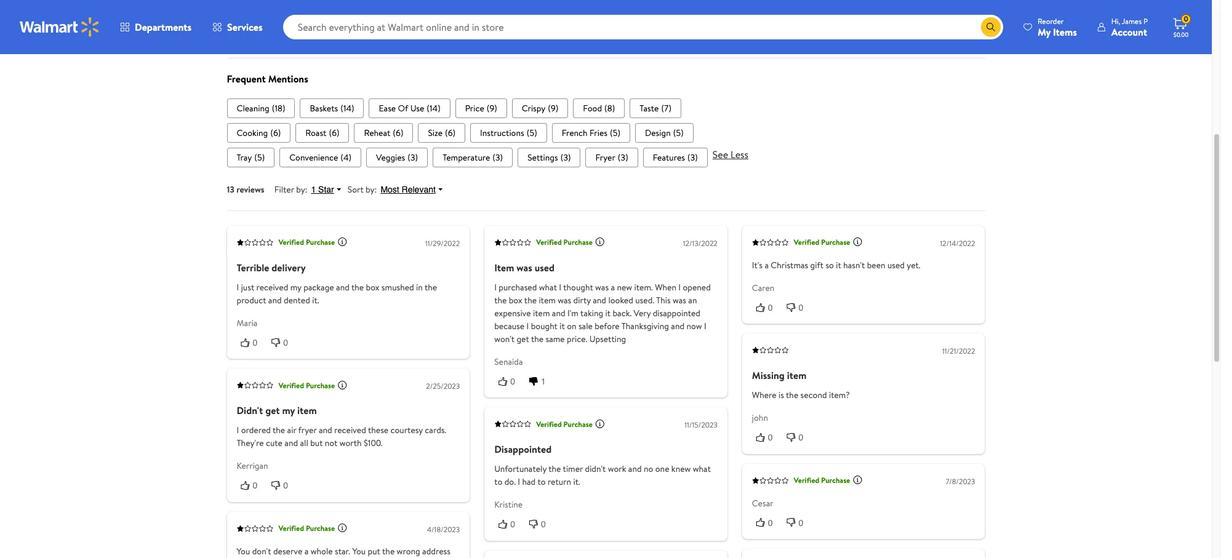 Task type: vqa. For each thing, say whether or not it's contained in the screenshot.
right Under
no



Task type: describe. For each thing, give the bounding box(es) containing it.
the inside i ordered the air fryer and received these courtesy cards. they're cute and all but not worth $100.
[[273, 424, 285, 437]]

services
[[227, 20, 263, 34]]

item?
[[830, 389, 850, 402]]

worth
[[340, 437, 362, 450]]

(3) for temperature (3)
[[493, 151, 503, 164]]

i left "thought"
[[559, 281, 562, 294]]

convenience (4)
[[290, 151, 352, 164]]

filter by:
[[274, 183, 308, 196]]

christmas
[[771, 259, 809, 271]]

purchase for senaida
[[564, 237, 593, 248]]

cleaning (18)
[[237, 102, 285, 114]]

2 horizontal spatial it
[[837, 259, 842, 271]]

2/25/2023
[[426, 381, 460, 392]]

maria
[[237, 317, 258, 329]]

and left all
[[285, 437, 298, 450]]

air
[[287, 424, 297, 437]]

1 you from the left
[[237, 545, 250, 558]]

1 star button
[[308, 184, 348, 195]]

verified purchase information image for disappointed
[[595, 419, 605, 429]]

where
[[753, 389, 777, 402]]

(7)
[[662, 102, 672, 114]]

box inside i purchased what i thought was a new item. when i opened the box the item was dirty and looked used. this was an expensive item and i'm taking it back. very disappointed because i bought it on sale before thanksgiving and now i won't get the same price. upsetting
[[509, 294, 523, 307]]

i just received my package and the box smushed in the product and dented it.
[[237, 281, 437, 307]]

Walmart Site-Wide search field
[[283, 15, 1004, 39]]

list item containing veggies
[[366, 148, 428, 167]]

the left smushed
[[352, 281, 364, 294]]

back.
[[613, 307, 632, 320]]

see less
[[713, 148, 749, 161]]

hasn't
[[844, 259, 866, 271]]

1 vertical spatial my
[[282, 404, 295, 418]]

address
[[423, 545, 451, 558]]

smushed
[[382, 281, 414, 294]]

on inside 'you don't deserve a whole star. you put the wrong address on the package and someone else is enjoying my order. thi'
[[237, 558, 246, 559]]

list item containing cooking
[[227, 123, 291, 143]]

and left smushed
[[336, 281, 350, 294]]

verified purchase information image for 7/8/2023
[[853, 475, 863, 485]]

temperature
[[443, 151, 490, 164]]

list item containing cleaning
[[227, 98, 295, 118]]

search icon image
[[987, 22, 996, 32]]

dented
[[284, 294, 310, 307]]

most relevant button
[[377, 184, 450, 195]]

(9) for price (9)
[[487, 102, 497, 114]]

1 for 1 star
[[311, 185, 316, 195]]

one
[[656, 463, 670, 476]]

on inside i purchased what i thought was a new item. when i opened the box the item was dirty and looked used. this was an expensive item and i'm taking it back. very disappointed because i bought it on sale before thanksgiving and now i won't get the same price. upsetting
[[567, 320, 577, 332]]

$0.00
[[1174, 30, 1189, 39]]

list item containing food
[[574, 98, 625, 118]]

it. inside i just received my package and the box smushed in the product and dented it.
[[312, 294, 319, 307]]

not
[[325, 437, 338, 450]]

and left i'm
[[552, 307, 566, 320]]

1 (14) from the left
[[341, 102, 354, 114]]

item was used
[[495, 261, 555, 275]]

list item containing size
[[418, 123, 466, 143]]

(6) for reheat (6)
[[393, 127, 404, 139]]

features
[[653, 151, 685, 164]]

size (6)
[[428, 127, 456, 139]]

1 for 1
[[541, 377, 546, 387]]

filter
[[274, 183, 294, 196]]

purchase for kerrigan
[[306, 380, 335, 391]]

cleaning
[[237, 102, 270, 114]]

account
[[1112, 25, 1148, 38]]

1 button
[[525, 376, 556, 388]]

thought
[[564, 281, 594, 294]]

verified purchase for caren
[[794, 237, 851, 248]]

(3) for settings (3)
[[561, 151, 571, 164]]

was left the an
[[673, 294, 687, 307]]

13
[[227, 183, 235, 196]]

(5) for tray (5)
[[255, 151, 265, 164]]

and left dented
[[268, 294, 282, 307]]

return
[[548, 476, 572, 489]]

frequent
[[227, 72, 266, 85]]

john
[[753, 412, 769, 424]]

don't
[[252, 545, 271, 558]]

baskets (14)
[[310, 102, 354, 114]]

verified purchase for senaida
[[537, 237, 593, 248]]

list item containing fryer
[[586, 148, 638, 167]]

verified for maria
[[279, 237, 304, 248]]

2 you from the left
[[353, 545, 366, 558]]

the down bought
[[531, 333, 544, 345]]

ease of use (14)
[[379, 102, 441, 114]]

what inside i purchased what i thought was a new item. when i opened the box the item was dirty and looked used. this was an expensive item and i'm taking it back. very disappointed because i bought it on sale before thanksgiving and now i won't get the same price. upsetting
[[539, 281, 557, 294]]

verified for caren
[[794, 237, 820, 248]]

(4)
[[341, 151, 352, 164]]

2 (14) from the left
[[427, 102, 441, 114]]

star.
[[335, 545, 350, 558]]

Search search field
[[283, 15, 1004, 39]]

crispy
[[522, 102, 546, 114]]

most relevant
[[381, 185, 436, 195]]

package inside i just received my package and the box smushed in the product and dented it.
[[304, 281, 334, 294]]

list item containing convenience
[[280, 148, 362, 167]]

walmart image
[[20, 17, 100, 37]]

my inside 'you don't deserve a whole star. you put the wrong address on the package and someone else is enjoying my order. thi'
[[405, 558, 416, 559]]

features (3)
[[653, 151, 698, 164]]

(5) for instructions (5)
[[527, 127, 537, 139]]

received inside i just received my package and the box smushed in the product and dented it.
[[257, 281, 288, 294]]

in
[[416, 281, 423, 294]]

(3) for veggies (3)
[[408, 151, 418, 164]]

list item containing temperature
[[433, 148, 513, 167]]

list containing cleaning
[[227, 98, 986, 118]]

it. inside unfortunately the timer didn't work and no one knew what to do. i had to return it.
[[574, 476, 581, 489]]

fryer
[[596, 151, 616, 164]]

and up not
[[319, 424, 332, 437]]

(5) for design (5)
[[674, 127, 684, 139]]

caren
[[753, 282, 775, 294]]

very
[[634, 307, 651, 320]]

sale
[[579, 320, 593, 332]]

0 horizontal spatial used
[[535, 261, 555, 275]]

thanksgiving
[[622, 320, 669, 332]]

list item containing french fries
[[552, 123, 631, 143]]

ease
[[379, 102, 396, 114]]

missing
[[753, 369, 785, 383]]

second
[[801, 389, 828, 402]]

and down disappointed
[[672, 320, 685, 332]]

this
[[657, 294, 671, 307]]

(5) right fries
[[610, 127, 621, 139]]

i inside i ordered the air fryer and received these courtesy cards. they're cute and all but not worth $100.
[[237, 424, 239, 437]]

0 inside "0 $0.00"
[[1185, 14, 1189, 24]]

cards.
[[425, 424, 447, 437]]

disappointed
[[653, 307, 701, 320]]

i right now
[[705, 320, 707, 332]]

unfortunately the timer didn't work and no one knew what to do. i had to return it.
[[495, 463, 711, 489]]

the down don't
[[248, 558, 261, 559]]

tray
[[237, 151, 252, 164]]

i ordered the air fryer and received these courtesy cards. they're cute and all but not worth $100.
[[237, 424, 447, 450]]

star
[[318, 185, 334, 195]]

used.
[[636, 294, 655, 307]]

french fries (5)
[[562, 127, 621, 139]]

by: for filter by:
[[296, 183, 308, 196]]

list item containing baskets
[[300, 98, 364, 118]]

ordered
[[241, 424, 271, 437]]

verified purchase information image for 2/25/2023
[[338, 380, 347, 390]]

list item containing roast
[[296, 123, 349, 143]]

list item containing settings
[[518, 148, 581, 167]]

list item containing features
[[643, 148, 708, 167]]

(9) for crispy (9)
[[548, 102, 559, 114]]

list item containing price
[[456, 98, 507, 118]]

it's a christmas gift so it hasn't been used yet.
[[753, 259, 921, 271]]

(3) for features (3)
[[688, 151, 698, 164]]

now
[[687, 320, 703, 332]]

11/21/2022
[[943, 346, 976, 357]]

2 horizontal spatial verified purchase information image
[[853, 237, 863, 247]]

departments button
[[110, 12, 202, 42]]

looked
[[609, 294, 634, 307]]

list item containing instructions
[[471, 123, 547, 143]]

hi, james p account
[[1112, 16, 1149, 38]]

my
[[1038, 25, 1051, 38]]

cesar
[[753, 497, 774, 510]]

and up the taking
[[593, 294, 607, 307]]

verified purchase information image for 4/18/2023
[[338, 523, 347, 533]]



Task type: locate. For each thing, give the bounding box(es) containing it.
box inside i just received my package and the box smushed in the product and dented it.
[[366, 281, 380, 294]]

sort
[[348, 183, 364, 196]]

list item up size
[[369, 98, 451, 118]]

0 vertical spatial received
[[257, 281, 288, 294]]

i'm
[[568, 307, 579, 320]]

0 horizontal spatial verified purchase information image
[[338, 237, 347, 247]]

the left 'second'
[[787, 389, 799, 402]]

0 vertical spatial list
[[227, 98, 986, 118]]

opened
[[683, 281, 711, 294]]

list item
[[227, 98, 295, 118], [300, 98, 364, 118], [369, 98, 451, 118], [456, 98, 507, 118], [512, 98, 569, 118], [574, 98, 625, 118], [630, 98, 682, 118], [227, 123, 291, 143], [296, 123, 349, 143], [354, 123, 414, 143], [418, 123, 466, 143], [471, 123, 547, 143], [552, 123, 631, 143], [636, 123, 694, 143], [227, 148, 275, 167], [280, 148, 362, 167], [366, 148, 428, 167], [433, 148, 513, 167], [518, 148, 581, 167], [586, 148, 638, 167], [643, 148, 708, 167]]

do.
[[505, 476, 516, 489]]

1
[[311, 185, 316, 195], [541, 377, 546, 387]]

0 horizontal spatial is
[[364, 558, 369, 559]]

1 horizontal spatial is
[[779, 389, 785, 402]]

because
[[495, 320, 525, 332]]

a
[[765, 259, 769, 271], [611, 281, 615, 294], [305, 545, 309, 558]]

0 horizontal spatial you
[[237, 545, 250, 558]]

0 vertical spatial package
[[304, 281, 334, 294]]

0 horizontal spatial on
[[237, 558, 246, 559]]

my down wrong
[[405, 558, 416, 559]]

0 vertical spatial my
[[291, 281, 302, 294]]

is right where
[[779, 389, 785, 402]]

they're
[[237, 437, 264, 450]]

the up enjoying at bottom left
[[382, 545, 395, 558]]

is
[[779, 389, 785, 402], [364, 558, 369, 559]]

i right 'when'
[[679, 281, 681, 294]]

7/8/2023
[[946, 476, 976, 487]]

else
[[347, 558, 362, 559]]

purchase for maria
[[306, 237, 335, 248]]

by: right 'filter'
[[296, 183, 308, 196]]

a left "new" at the right bottom of the page
[[611, 281, 615, 294]]

french
[[562, 127, 588, 139]]

and inside 'you don't deserve a whole star. you put the wrong address on the package and someone else is enjoying my order. thi'
[[295, 558, 309, 559]]

i left just at the left of the page
[[237, 281, 239, 294]]

clear search field text image
[[967, 22, 977, 32]]

1 (9) from the left
[[487, 102, 497, 114]]

received inside i ordered the air fryer and received these courtesy cards. they're cute and all but not worth $100.
[[334, 424, 366, 437]]

list item containing crispy
[[512, 98, 569, 118]]

it's
[[753, 259, 763, 271]]

0 vertical spatial 1
[[311, 185, 316, 195]]

the right in
[[425, 281, 437, 294]]

(14)
[[341, 102, 354, 114], [427, 102, 441, 114]]

1 vertical spatial is
[[364, 558, 369, 559]]

reheat
[[364, 127, 391, 139]]

items
[[1054, 25, 1078, 38]]

james
[[1123, 16, 1143, 26]]

these
[[368, 424, 389, 437]]

used
[[888, 259, 905, 271], [535, 261, 555, 275]]

unfortunately
[[495, 463, 547, 476]]

list item down instructions
[[433, 148, 513, 167]]

list item down 'cooking'
[[227, 148, 275, 167]]

1 inside button
[[541, 377, 546, 387]]

list item down (7)
[[636, 123, 694, 143]]

1 horizontal spatial 1
[[541, 377, 546, 387]]

0 vertical spatial it
[[837, 259, 842, 271]]

0 horizontal spatial (9)
[[487, 102, 497, 114]]

list item up design
[[630, 98, 682, 118]]

didn't
[[585, 463, 606, 476]]

list item up cooking (6)
[[227, 98, 295, 118]]

verified for kristine
[[537, 419, 562, 430]]

get inside i purchased what i thought was a new item. when i opened the box the item was dirty and looked used. this was an expensive item and i'm taking it back. very disappointed because i bought it on sale before thanksgiving and now i won't get the same price. upsetting
[[517, 333, 530, 345]]

services button
[[202, 12, 273, 42]]

3 (3) from the left
[[561, 151, 571, 164]]

i down item
[[495, 281, 497, 294]]

list item containing tray
[[227, 148, 275, 167]]

purchase for kristine
[[564, 419, 593, 430]]

the up return at the left of the page
[[549, 463, 561, 476]]

price
[[465, 102, 485, 114]]

but
[[310, 437, 323, 450]]

convenience
[[290, 151, 338, 164]]

to left do.
[[495, 476, 503, 489]]

list item containing ease of use
[[369, 98, 451, 118]]

2 horizontal spatial a
[[765, 259, 769, 271]]

2 vertical spatial it
[[560, 320, 565, 332]]

1 horizontal spatial it
[[606, 307, 611, 320]]

1 list from the top
[[227, 98, 986, 118]]

it. right dented
[[312, 294, 319, 307]]

you left don't
[[237, 545, 250, 558]]

kerrigan
[[237, 460, 268, 473]]

0 horizontal spatial get
[[266, 404, 280, 418]]

list item up instructions
[[456, 98, 507, 118]]

list item up roast (6)
[[300, 98, 364, 118]]

(3) right features
[[688, 151, 698, 164]]

(5) inside see less list
[[255, 151, 265, 164]]

instructions (5)
[[480, 127, 537, 139]]

veggies
[[376, 151, 405, 164]]

2 list from the top
[[227, 123, 986, 143]]

baskets
[[310, 102, 338, 114]]

what right knew
[[693, 463, 711, 476]]

it right "so"
[[837, 259, 842, 271]]

1 (6) from the left
[[270, 127, 281, 139]]

cooking
[[237, 127, 268, 139]]

5 (3) from the left
[[688, 151, 698, 164]]

you don't deserve a whole star. you put the wrong address on the package and someone else is enjoying my order. thi
[[237, 545, 456, 559]]

0 horizontal spatial it
[[560, 320, 565, 332]]

cute
[[266, 437, 283, 450]]

1 horizontal spatial what
[[693, 463, 711, 476]]

fryer
[[298, 424, 317, 437]]

1 vertical spatial on
[[237, 558, 246, 559]]

(18)
[[272, 102, 285, 114]]

1 horizontal spatial get
[[517, 333, 530, 345]]

(3) down instructions
[[493, 151, 503, 164]]

11/29/2022
[[426, 238, 460, 249]]

fryer (3)
[[596, 151, 629, 164]]

(8)
[[605, 102, 615, 114]]

1 inside popup button
[[311, 185, 316, 195]]

crispy (9)
[[522, 102, 559, 114]]

what inside unfortunately the timer didn't work and no one knew what to do. i had to return it.
[[693, 463, 711, 476]]

a inside 'you don't deserve a whole star. you put the wrong address on the package and someone else is enjoying my order. thi'
[[305, 545, 309, 558]]

is inside 'you don't deserve a whole star. you put the wrong address on the package and someone else is enjoying my order. thi'
[[364, 558, 369, 559]]

1 vertical spatial received
[[334, 424, 366, 437]]

settings (3)
[[528, 151, 571, 164]]

was right item
[[517, 261, 533, 275]]

4/18/2023
[[427, 524, 460, 535]]

the up the expensive
[[495, 294, 507, 307]]

list item down food
[[552, 123, 631, 143]]

what
[[539, 281, 557, 294], [693, 463, 711, 476]]

the down purchased
[[525, 294, 537, 307]]

missing item
[[753, 369, 807, 383]]

my up air
[[282, 404, 295, 418]]

1 vertical spatial what
[[693, 463, 711, 476]]

was left "new" at the right bottom of the page
[[596, 281, 609, 294]]

reheat (6)
[[364, 127, 404, 139]]

verified purchase information image for terrible delivery
[[338, 237, 347, 247]]

you up else
[[353, 545, 366, 558]]

1 horizontal spatial on
[[567, 320, 577, 332]]

a left whole
[[305, 545, 309, 558]]

frequent mentions
[[227, 72, 308, 85]]

to right had
[[538, 476, 546, 489]]

gift
[[811, 259, 824, 271]]

get right 'didn't'
[[266, 404, 280, 418]]

been
[[868, 259, 886, 271]]

get right won't at the bottom of page
[[517, 333, 530, 345]]

by: for sort by:
[[366, 183, 377, 196]]

0 vertical spatial what
[[539, 281, 557, 294]]

the inside unfortunately the timer didn't work and no one knew what to do. i had to return it.
[[549, 463, 561, 476]]

temperature (3)
[[443, 151, 503, 164]]

my up dented
[[291, 281, 302, 294]]

disappointed
[[495, 443, 552, 457]]

dirty
[[574, 294, 591, 307]]

list item down ease
[[354, 123, 414, 143]]

(6) for roast (6)
[[329, 127, 340, 139]]

before
[[595, 320, 620, 332]]

list item containing taste
[[630, 98, 682, 118]]

1 horizontal spatial (14)
[[427, 102, 441, 114]]

verified purchase information image
[[338, 237, 347, 247], [853, 237, 863, 247], [595, 419, 605, 429]]

1 vertical spatial list
[[227, 123, 986, 143]]

4 (6) from the left
[[445, 127, 456, 139]]

1 horizontal spatial by:
[[366, 183, 377, 196]]

relevant
[[402, 185, 436, 195]]

1 horizontal spatial box
[[509, 294, 523, 307]]

is down put
[[364, 558, 369, 559]]

0 horizontal spatial by:
[[296, 183, 308, 196]]

i up they're
[[237, 424, 239, 437]]

1 horizontal spatial to
[[538, 476, 546, 489]]

no
[[644, 463, 654, 476]]

0 button
[[753, 302, 783, 314], [783, 302, 814, 314], [237, 337, 267, 349], [267, 337, 298, 349], [495, 376, 525, 388], [753, 432, 783, 444], [783, 432, 814, 444], [237, 480, 267, 492], [267, 480, 298, 492], [753, 517, 783, 530], [783, 517, 814, 530], [495, 519, 525, 531], [525, 519, 556, 531]]

taste (7)
[[640, 102, 672, 114]]

food (8)
[[583, 102, 615, 114]]

1 horizontal spatial package
[[304, 281, 334, 294]]

1 horizontal spatial received
[[334, 424, 366, 437]]

(6) for size (6)
[[445, 127, 456, 139]]

0 horizontal spatial (14)
[[341, 102, 354, 114]]

verified purchase information image up didn't
[[595, 419, 605, 429]]

list item up fries
[[574, 98, 625, 118]]

2 vertical spatial my
[[405, 558, 416, 559]]

1 vertical spatial get
[[266, 404, 280, 418]]

price (9)
[[465, 102, 497, 114]]

i purchased what i thought was a new item. when i opened the box the item was dirty and looked used. this was an expensive item and i'm taking it back. very disappointed because i bought it on sale before thanksgiving and now i won't get the same price. upsetting
[[495, 281, 711, 345]]

terrible delivery
[[237, 261, 306, 275]]

1 (3) from the left
[[408, 151, 418, 164]]

list item containing design
[[636, 123, 694, 143]]

0 horizontal spatial it.
[[312, 294, 319, 307]]

so
[[826, 259, 835, 271]]

j
[[505, 21, 509, 33]]

list item down fries
[[586, 148, 638, 167]]

use
[[411, 102, 425, 114]]

0 horizontal spatial box
[[366, 281, 380, 294]]

0 vertical spatial box
[[366, 281, 380, 294]]

verified purchase for kristine
[[537, 419, 593, 430]]

list item down 'french'
[[518, 148, 581, 167]]

it. down timer on the left of page
[[574, 476, 581, 489]]

purchase for caren
[[822, 237, 851, 248]]

(5) right tray
[[255, 151, 265, 164]]

2 by: from the left
[[366, 183, 377, 196]]

what right purchased
[[539, 281, 557, 294]]

and down deserve
[[295, 558, 309, 559]]

instructions
[[480, 127, 525, 139]]

0 horizontal spatial what
[[539, 281, 557, 294]]

list
[[227, 98, 986, 118], [227, 123, 986, 143]]

(3) for fryer (3)
[[618, 151, 629, 164]]

2 (6) from the left
[[329, 127, 340, 139]]

box left smushed
[[366, 281, 380, 294]]

i left bought
[[527, 320, 529, 332]]

reorder
[[1038, 16, 1064, 26]]

received up worth
[[334, 424, 366, 437]]

list up fries
[[227, 98, 986, 118]]

same
[[546, 333, 565, 345]]

3 (6) from the left
[[393, 127, 404, 139]]

work
[[608, 463, 627, 476]]

received down 'terrible delivery'
[[257, 281, 288, 294]]

expensive
[[495, 307, 531, 320]]

used up purchased
[[535, 261, 555, 275]]

fries
[[590, 127, 608, 139]]

list item down baskets
[[296, 123, 349, 143]]

it up before
[[606, 307, 611, 320]]

1 horizontal spatial a
[[611, 281, 615, 294]]

2 to from the left
[[538, 476, 546, 489]]

1 horizontal spatial used
[[888, 259, 905, 271]]

(5) right design
[[674, 127, 684, 139]]

(6) right 'cooking'
[[270, 127, 281, 139]]

4 (3) from the left
[[618, 151, 629, 164]]

list item down roast (6)
[[280, 148, 362, 167]]

0 vertical spatial get
[[517, 333, 530, 345]]

1 horizontal spatial you
[[353, 545, 366, 558]]

package up dented
[[304, 281, 334, 294]]

and left no
[[629, 463, 642, 476]]

1 horizontal spatial verified purchase information image
[[595, 419, 605, 429]]

most
[[381, 185, 400, 195]]

(6) for cooking (6)
[[270, 127, 281, 139]]

(9) right price
[[487, 102, 497, 114]]

verified for kerrigan
[[279, 380, 304, 391]]

1 horizontal spatial (9)
[[548, 102, 559, 114]]

2 (9) from the left
[[548, 102, 559, 114]]

1 vertical spatial 1
[[541, 377, 546, 387]]

$100.
[[364, 437, 383, 450]]

bought
[[531, 320, 558, 332]]

was up i'm
[[558, 294, 572, 307]]

1 vertical spatial a
[[611, 281, 615, 294]]

a right it's
[[765, 259, 769, 271]]

had
[[523, 476, 536, 489]]

list item down crispy
[[471, 123, 547, 143]]

size
[[428, 127, 443, 139]]

box down purchased
[[509, 294, 523, 307]]

list item down cleaning (18)
[[227, 123, 291, 143]]

verified for senaida
[[537, 237, 562, 248]]

verified purchase for kerrigan
[[279, 380, 335, 391]]

0 horizontal spatial a
[[305, 545, 309, 558]]

0 horizontal spatial to
[[495, 476, 503, 489]]

i inside unfortunately the timer didn't work and no one knew what to do. i had to return it.
[[518, 476, 520, 489]]

0 horizontal spatial received
[[257, 281, 288, 294]]

(9) right crispy
[[548, 102, 559, 114]]

a inside i purchased what i thought was a new item. when i opened the box the item was dirty and looked used. this was an expensive item and i'm taking it back. very disappointed because i bought it on sale before thanksgiving and now i won't get the same price. upsetting
[[611, 281, 615, 294]]

1 vertical spatial it.
[[574, 476, 581, 489]]

12/13/2022
[[683, 238, 718, 249]]

didn't get my item
[[237, 404, 317, 418]]

i inside i just received my package and the box smushed in the product and dented it.
[[237, 281, 239, 294]]

2 vertical spatial a
[[305, 545, 309, 558]]

didn't
[[237, 404, 263, 418]]

0 horizontal spatial 1
[[311, 185, 316, 195]]

(6) right roast on the top left of the page
[[329, 127, 340, 139]]

list item containing reheat
[[354, 123, 414, 143]]

(6) right reheat
[[393, 127, 404, 139]]

1 horizontal spatial it.
[[574, 476, 581, 489]]

1 left star at the top left of the page
[[311, 185, 316, 195]]

0 vertical spatial it.
[[312, 294, 319, 307]]

(14) right baskets
[[341, 102, 354, 114]]

1 to from the left
[[495, 476, 503, 489]]

1 vertical spatial package
[[263, 558, 293, 559]]

verified purchase information image for 12/13/2022
[[595, 237, 605, 247]]

package down deserve
[[263, 558, 293, 559]]

package inside 'you don't deserve a whole star. you put the wrong address on the package and someone else is enjoying my order. thi'
[[263, 558, 293, 559]]

list item up instructions (5)
[[512, 98, 569, 118]]

by: right sort
[[366, 183, 377, 196]]

1 down same
[[541, 377, 546, 387]]

1 vertical spatial box
[[509, 294, 523, 307]]

0 vertical spatial a
[[765, 259, 769, 271]]

verified
[[279, 237, 304, 248], [537, 237, 562, 248], [794, 237, 820, 248], [279, 380, 304, 391], [537, 419, 562, 430], [794, 476, 820, 486], [279, 524, 304, 534]]

2 (3) from the left
[[493, 151, 503, 164]]

list containing cooking
[[227, 123, 986, 143]]

package
[[304, 281, 334, 294], [263, 558, 293, 559]]

verified purchase information image up i just received my package and the box smushed in the product and dented it. on the bottom of page
[[338, 237, 347, 247]]

the left air
[[273, 424, 285, 437]]

verified purchase for maria
[[279, 237, 335, 248]]

the
[[352, 281, 364, 294], [425, 281, 437, 294], [495, 294, 507, 307], [525, 294, 537, 307], [531, 333, 544, 345], [787, 389, 799, 402], [273, 424, 285, 437], [549, 463, 561, 476], [382, 545, 395, 558], [248, 558, 261, 559]]

and inside unfortunately the timer didn't work and no one knew what to do. i had to return it.
[[629, 463, 642, 476]]

put
[[368, 545, 381, 558]]

used left yet.
[[888, 259, 905, 271]]

0 vertical spatial on
[[567, 320, 577, 332]]

list item down reheat (6)
[[366, 148, 428, 167]]

see less list
[[227, 148, 986, 167]]

0 horizontal spatial package
[[263, 558, 293, 559]]

(3) right fryer
[[618, 151, 629, 164]]

hi,
[[1112, 16, 1121, 26]]

0 vertical spatial is
[[779, 389, 785, 402]]

(6) right size
[[445, 127, 456, 139]]

1 vertical spatial it
[[606, 307, 611, 320]]

list item down the design (5)
[[643, 148, 708, 167]]

verified purchase information image up hasn't
[[853, 237, 863, 247]]

(3) right the settings
[[561, 151, 571, 164]]

my inside i just received my package and the box smushed in the product and dented it.
[[291, 281, 302, 294]]

verified purchase information image
[[595, 237, 605, 247], [338, 380, 347, 390], [853, 475, 863, 485], [338, 523, 347, 533]]

price.
[[567, 333, 588, 345]]

1 by: from the left
[[296, 183, 308, 196]]



